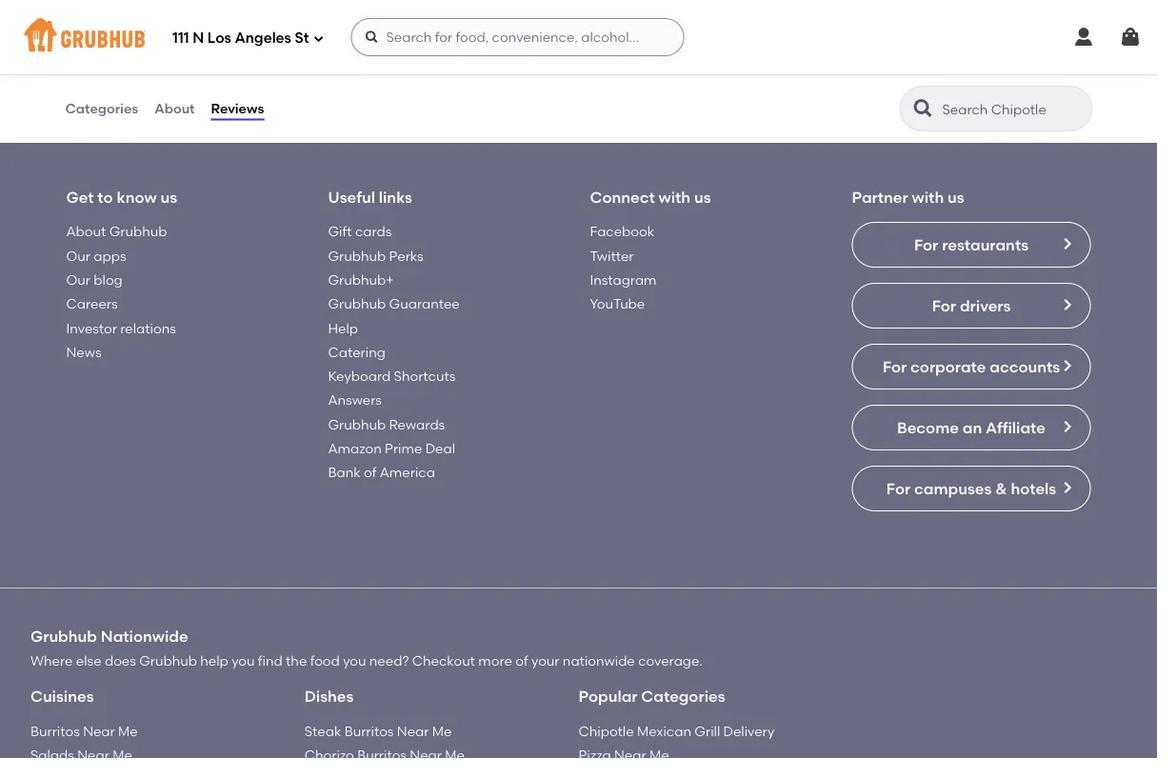 Task type: locate. For each thing, give the bounding box(es) containing it.
right image right hotels
[[1060, 481, 1075, 496]]

facebook link
[[590, 224, 655, 240]]

near down need?
[[397, 724, 429, 740]]

1 horizontal spatial of
[[516, 653, 528, 669]]

new downtown
[[417, 58, 518, 75]]

1 vertical spatial chipotle
[[579, 724, 634, 740]]

2 horizontal spatial me
[[432, 724, 452, 740]]

me down st
[[281, 58, 300, 75]]

careers
[[66, 296, 118, 313]]

help
[[200, 653, 228, 669]]

3 us from the left
[[948, 188, 965, 207]]

amazon prime deal link
[[328, 441, 455, 457]]

coverage.
[[638, 653, 703, 669]]

reviews
[[211, 100, 264, 117]]

1 horizontal spatial categories
[[642, 688, 726, 706]]

right image for for restaurants
[[1060, 237, 1075, 252]]

us
[[160, 188, 177, 207], [694, 188, 711, 207], [948, 188, 965, 207]]

0 vertical spatial categories
[[65, 100, 138, 117]]

categories up chipotle mexican grill delivery "link" on the bottom of the page
[[642, 688, 726, 706]]

1 horizontal spatial angeles
[[345, 58, 397, 75]]

about grubhub our apps our blog careers investor relations news
[[66, 224, 176, 361]]

me for restaurants near me
[[281, 58, 300, 75]]

for for for restaurants
[[915, 236, 939, 254]]

2 horizontal spatial near
[[397, 724, 429, 740]]

1 horizontal spatial near
[[246, 58, 278, 75]]

for down partner with us
[[915, 236, 939, 254]]

svg image
[[364, 30, 380, 45], [313, 33, 324, 44]]

burritos right steak on the left bottom
[[345, 724, 394, 740]]

3 right image from the top
[[1060, 420, 1075, 435]]

about inside about grubhub our apps our blog careers investor relations news
[[66, 224, 106, 240]]

for
[[915, 236, 939, 254], [932, 297, 957, 315], [883, 358, 907, 376], [887, 480, 911, 498]]

shortcuts
[[394, 369, 456, 385]]

Search for food, convenience, alcohol... search field
[[351, 18, 684, 56]]

does
[[105, 653, 136, 669]]

1 horizontal spatial us
[[694, 188, 711, 207]]

restaurants near me link
[[165, 58, 300, 75]]

reviews button
[[210, 74, 265, 143]]

popular categories
[[579, 688, 726, 706]]

0 vertical spatial chipotle
[[537, 58, 593, 75]]

careers link
[[66, 296, 118, 313]]

deal
[[426, 441, 455, 457]]

0 horizontal spatial us
[[160, 188, 177, 207]]

right image up right icon
[[1060, 298, 1075, 313]]

us right connect
[[694, 188, 711, 207]]

1 vertical spatial of
[[516, 653, 528, 669]]

for for for campuses & hotels
[[887, 480, 911, 498]]

grubhub+
[[328, 272, 394, 288]]

0 horizontal spatial categories
[[65, 100, 138, 117]]

2 horizontal spatial us
[[948, 188, 965, 207]]

about grubhub link
[[66, 224, 167, 240]]

1 horizontal spatial svg image
[[1119, 26, 1142, 49]]

about up our apps 'link'
[[66, 224, 106, 240]]

4 right image from the top
[[1060, 481, 1075, 496]]

of right "bank"
[[364, 465, 377, 481]]

2 us from the left
[[694, 188, 711, 207]]

right image
[[1060, 237, 1075, 252], [1060, 298, 1075, 313], [1060, 420, 1075, 435], [1060, 481, 1075, 496]]

svg image right st
[[313, 33, 324, 44]]

of left your
[[516, 653, 528, 669]]

111
[[172, 30, 189, 47]]

0 horizontal spatial with
[[659, 188, 691, 207]]

with right connect
[[659, 188, 691, 207]]

about down restaurants
[[154, 100, 195, 117]]

right image inside for restaurants link
[[1060, 237, 1075, 252]]

0 vertical spatial angeles
[[235, 30, 291, 47]]

0 horizontal spatial angeles
[[235, 30, 291, 47]]

accounts
[[990, 358, 1060, 376]]

1 burritos from the left
[[30, 724, 80, 740]]

you left "find"
[[232, 653, 255, 669]]

near down cuisines
[[83, 724, 115, 740]]

gift cards link
[[328, 224, 392, 240]]

1 vertical spatial angeles
[[345, 58, 397, 75]]

nationwide
[[563, 653, 635, 669]]

about
[[154, 100, 195, 117], [66, 224, 106, 240]]

main navigation navigation
[[0, 0, 1158, 74]]

0 vertical spatial about
[[154, 100, 195, 117]]

angeles inside main navigation navigation
[[235, 30, 291, 47]]

you right food
[[343, 653, 366, 669]]

for left the campuses
[[887, 480, 911, 498]]

restaurants
[[942, 236, 1029, 254]]

0 horizontal spatial near
[[83, 724, 115, 740]]

me for burritos near me
[[118, 724, 138, 740]]

0 horizontal spatial los
[[207, 30, 231, 47]]

bank
[[328, 465, 361, 481]]

us up for restaurants
[[948, 188, 965, 207]]

become
[[897, 419, 959, 437]]

grubhub perks link
[[328, 248, 424, 264]]

svg image
[[1073, 26, 1096, 49], [1119, 26, 1142, 49]]

0 horizontal spatial svg image
[[1073, 26, 1096, 49]]

delivery
[[724, 724, 775, 740]]

right image inside become an affiliate link
[[1060, 420, 1075, 435]]

you
[[232, 653, 255, 669], [343, 653, 366, 669]]

cuisines
[[30, 688, 94, 706]]

0 horizontal spatial you
[[232, 653, 255, 669]]

me
[[281, 58, 300, 75], [118, 724, 138, 740], [432, 724, 452, 740]]

1 horizontal spatial you
[[343, 653, 366, 669]]

111 n los angeles st
[[172, 30, 309, 47]]

for left drivers
[[932, 297, 957, 315]]

1 with from the left
[[659, 188, 691, 207]]

near down 111 n los angeles st
[[246, 58, 278, 75]]

right image inside for drivers link
[[1060, 298, 1075, 313]]

right image right the affiliate
[[1060, 420, 1075, 435]]

2 with from the left
[[912, 188, 944, 207]]

1 vertical spatial our
[[66, 272, 90, 288]]

0 vertical spatial los
[[207, 30, 231, 47]]

grubhub down know
[[109, 224, 167, 240]]

1 right image from the top
[[1060, 237, 1075, 252]]

for campuses & hotels
[[887, 480, 1057, 498]]

burritos down cuisines
[[30, 724, 80, 740]]

grill
[[695, 724, 720, 740]]

right image for for campuses & hotels
[[1060, 481, 1075, 496]]

angeles
[[235, 30, 291, 47], [345, 58, 397, 75]]

for corporate accounts
[[883, 358, 1060, 376]]

else
[[76, 653, 102, 669]]

with right partner
[[912, 188, 944, 207]]

&
[[996, 480, 1008, 498]]

grubhub left the about button
[[87, 58, 145, 75]]

1 horizontal spatial los
[[320, 58, 342, 75]]

0 vertical spatial of
[[364, 465, 377, 481]]

your
[[532, 653, 560, 669]]

1 horizontal spatial with
[[912, 188, 944, 207]]

1 horizontal spatial burritos
[[345, 724, 394, 740]]

angeles left new
[[345, 58, 397, 75]]

of inside gift cards grubhub perks grubhub+ grubhub guarantee help catering keyboard shortcuts answers grubhub rewards amazon prime deal bank of america
[[364, 465, 377, 481]]

our up careers
[[66, 272, 90, 288]]

us right know
[[160, 188, 177, 207]]

cards
[[355, 224, 392, 240]]

st
[[295, 30, 309, 47]]

youtube
[[590, 296, 645, 313]]

2 right image from the top
[[1060, 298, 1075, 313]]

0 horizontal spatial about
[[66, 224, 106, 240]]

1 horizontal spatial about
[[154, 100, 195, 117]]

instagram link
[[590, 272, 657, 288]]

get to know us
[[66, 188, 177, 207]]

1 vertical spatial categories
[[642, 688, 726, 706]]

angeles left st
[[235, 30, 291, 47]]

where
[[30, 653, 73, 669]]

categories down grubhub link
[[65, 100, 138, 117]]

chipotle down popular
[[579, 724, 634, 740]]

catering link
[[328, 345, 386, 361]]

steak burritos near me link
[[305, 724, 452, 740]]

chipotle down search for food, convenience, alcohol... search box
[[537, 58, 593, 75]]

guarantee
[[389, 296, 460, 313]]

0 vertical spatial our
[[66, 248, 90, 264]]

become an affiliate link
[[852, 405, 1091, 451]]

for corporate accounts link
[[852, 345, 1091, 390]]

categories inside button
[[65, 100, 138, 117]]

svg image up los angeles at the top left of page
[[364, 30, 380, 45]]

0 horizontal spatial of
[[364, 465, 377, 481]]

of inside grubhub nationwide where else does grubhub help you find the food you need? checkout more of your nationwide coverage.
[[516, 653, 528, 669]]

for left corporate
[[883, 358, 907, 376]]

gift
[[328, 224, 352, 240]]

1 vertical spatial los
[[320, 58, 342, 75]]

me down checkout
[[432, 724, 452, 740]]

me down does
[[118, 724, 138, 740]]

of
[[364, 465, 377, 481], [516, 653, 528, 669]]

near for restaurants
[[246, 58, 278, 75]]

0 horizontal spatial me
[[118, 724, 138, 740]]

2 you from the left
[[343, 653, 366, 669]]

los angeles link
[[320, 58, 397, 75]]

right image right restaurants
[[1060, 237, 1075, 252]]

become an affiliate
[[897, 419, 1046, 437]]

1 vertical spatial about
[[66, 224, 106, 240]]

right image inside the for campuses & hotels link
[[1060, 481, 1075, 496]]

about inside button
[[154, 100, 195, 117]]

our up our blog 'link' in the left of the page
[[66, 248, 90, 264]]

1 horizontal spatial me
[[281, 58, 300, 75]]

0 horizontal spatial burritos
[[30, 724, 80, 740]]

right image for become an affiliate
[[1060, 420, 1075, 435]]

our blog link
[[66, 272, 123, 288]]

about for about grubhub our apps our blog careers investor relations news
[[66, 224, 106, 240]]

chipotle
[[537, 58, 593, 75], [579, 724, 634, 740]]

affiliate
[[986, 419, 1046, 437]]

grubhub down gift cards link on the left top
[[328, 248, 386, 264]]

get
[[66, 188, 94, 207]]

our apps link
[[66, 248, 126, 264]]



Task type: vqa. For each thing, say whether or not it's contained in the screenshot.
Breakfast, Cafe, Coffee and Tea, Dessert, Dinner, Healthy, Lunch
no



Task type: describe. For each thing, give the bounding box(es) containing it.
answers link
[[328, 393, 382, 409]]

with for partner
[[912, 188, 944, 207]]

chipotle for chipotle
[[537, 58, 593, 75]]

1 svg image from the left
[[1073, 26, 1096, 49]]

grubhub down answers
[[328, 417, 386, 433]]

right image
[[1060, 359, 1075, 374]]

for campuses & hotels link
[[852, 466, 1091, 512]]

links
[[379, 188, 412, 207]]

help
[[328, 320, 358, 337]]

Search Chipotle search field
[[941, 100, 1087, 118]]

downtown
[[449, 58, 518, 75]]

grubhub rewards link
[[328, 417, 445, 433]]

checkout
[[412, 653, 475, 669]]

find
[[258, 653, 283, 669]]

campuses
[[915, 480, 992, 498]]

blog
[[94, 272, 123, 288]]

keyboard shortcuts link
[[328, 369, 456, 385]]

corporate
[[911, 358, 986, 376]]

us for connect with us
[[694, 188, 711, 207]]

2 our from the top
[[66, 272, 90, 288]]

useful links
[[328, 188, 412, 207]]

popular
[[579, 688, 638, 706]]

n
[[193, 30, 204, 47]]

2 svg image from the left
[[1119, 26, 1142, 49]]

for drivers link
[[852, 284, 1091, 329]]

relations
[[120, 320, 176, 337]]

perks
[[389, 248, 424, 264]]

food
[[310, 653, 340, 669]]

1 our from the top
[[66, 248, 90, 264]]

for restaurants
[[915, 236, 1029, 254]]

steak
[[305, 724, 341, 740]]

near for burritos
[[83, 724, 115, 740]]

apps
[[94, 248, 126, 264]]

burritos near me link
[[30, 724, 138, 740]]

connect with us
[[590, 188, 711, 207]]

grubhub inside about grubhub our apps our blog careers investor relations news
[[109, 224, 167, 240]]

for for for corporate accounts
[[883, 358, 907, 376]]

categories button
[[64, 74, 139, 143]]

facebook twitter instagram youtube
[[590, 224, 657, 313]]

twitter link
[[590, 248, 634, 264]]

an
[[963, 419, 982, 437]]

about for about
[[154, 100, 195, 117]]

new downtown link
[[417, 58, 518, 75]]

news link
[[66, 345, 101, 361]]

grubhub+ link
[[328, 272, 394, 288]]

catering
[[328, 345, 386, 361]]

0 horizontal spatial svg image
[[313, 33, 324, 44]]

restaurants
[[165, 58, 242, 75]]

nationwide
[[101, 628, 188, 647]]

steak burritos near me
[[305, 724, 452, 740]]

us for partner with us
[[948, 188, 965, 207]]

for restaurants link
[[852, 223, 1091, 268]]

answers
[[328, 393, 382, 409]]

grubhub down grubhub+
[[328, 296, 386, 313]]

about button
[[154, 74, 196, 143]]

for for for drivers
[[932, 297, 957, 315]]

1 us from the left
[[160, 188, 177, 207]]

grubhub up where
[[30, 628, 97, 647]]

1 you from the left
[[232, 653, 255, 669]]

amazon
[[328, 441, 382, 457]]

los inside main navigation navigation
[[207, 30, 231, 47]]

gift cards grubhub perks grubhub+ grubhub guarantee help catering keyboard shortcuts answers grubhub rewards amazon prime deal bank of america
[[328, 224, 460, 481]]

partner
[[852, 188, 909, 207]]

2 burritos from the left
[[345, 724, 394, 740]]

bank of america link
[[328, 465, 435, 481]]

new
[[417, 58, 446, 75]]

facebook
[[590, 224, 655, 240]]

right image for for drivers
[[1060, 298, 1075, 313]]

rewards
[[389, 417, 445, 433]]

chipotle link
[[537, 58, 593, 75]]

grubhub nationwide where else does grubhub help you find the food you need? checkout more of your nationwide coverage.
[[30, 628, 703, 669]]

america
[[380, 465, 435, 481]]

useful
[[328, 188, 375, 207]]

1 horizontal spatial svg image
[[364, 30, 380, 45]]

drivers
[[960, 297, 1011, 315]]

instagram
[[590, 272, 657, 288]]

burritos near me
[[30, 724, 138, 740]]

search icon image
[[912, 97, 935, 120]]

chipotle for chipotle mexican grill delivery
[[579, 724, 634, 740]]

grubhub down nationwide
[[139, 653, 197, 669]]

mexican
[[637, 724, 692, 740]]

news
[[66, 345, 101, 361]]

partner with us
[[852, 188, 965, 207]]

keyboard
[[328, 369, 391, 385]]

twitter
[[590, 248, 634, 264]]

chipotle mexican grill delivery link
[[579, 724, 775, 740]]

connect
[[590, 188, 655, 207]]

chipotle mexican grill delivery
[[579, 724, 775, 740]]

for drivers
[[932, 297, 1011, 315]]

with for connect
[[659, 188, 691, 207]]

restaurants near me
[[165, 58, 300, 75]]

dishes
[[305, 688, 354, 706]]

grubhub guarantee link
[[328, 296, 460, 313]]

more
[[479, 653, 512, 669]]

youtube link
[[590, 296, 645, 313]]

los angeles
[[320, 58, 397, 75]]

investor
[[66, 320, 117, 337]]

to
[[98, 188, 113, 207]]

prime
[[385, 441, 422, 457]]

help link
[[328, 320, 358, 337]]



